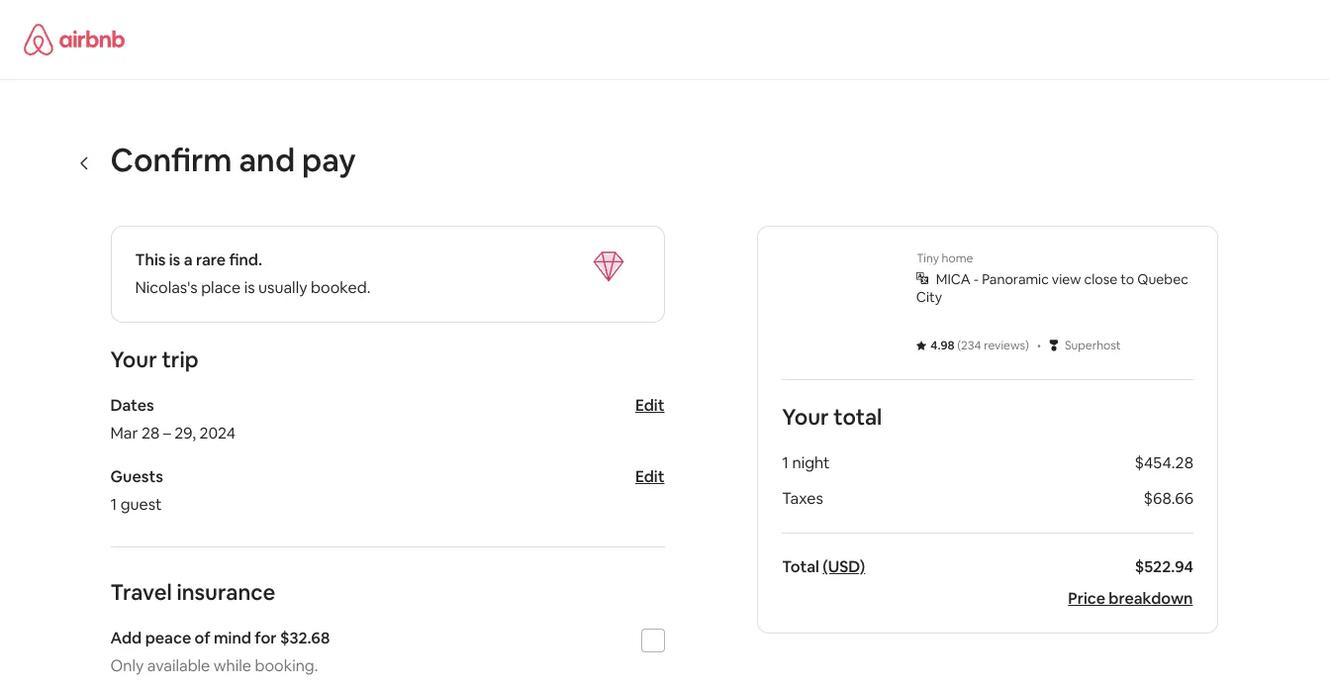 Task type: locate. For each thing, give the bounding box(es) containing it.
insurance
[[177, 578, 276, 606]]

29,
[[175, 423, 196, 444]]

edit button for dates mar 28 – 29, 2024
[[636, 395, 665, 416]]

total
[[834, 403, 882, 431]]

superhost
[[1065, 338, 1121, 354]]

edit for guests 1 guest
[[636, 466, 665, 487]]

tiny home
[[917, 251, 973, 266]]

2 edit from the top
[[636, 466, 665, 487]]

to
[[1121, 270, 1135, 288]]

pay
[[302, 140, 356, 180]]

-
[[974, 270, 979, 288]]

$32.68
[[280, 628, 330, 649]]

•
[[1037, 335, 1041, 356]]

price breakdown button
[[1069, 588, 1194, 609]]

1 vertical spatial edit button
[[636, 466, 665, 487]]

find.
[[229, 250, 262, 270]]

2 edit button from the top
[[636, 466, 665, 487]]

taxes
[[782, 488, 823, 509]]

this
[[135, 250, 166, 270]]

your trip
[[110, 346, 199, 373]]

your
[[110, 346, 157, 373], [782, 403, 829, 431]]

1 edit from the top
[[636, 395, 665, 416]]

1 vertical spatial edit
[[636, 466, 665, 487]]

1 left guest
[[110, 494, 117, 515]]

1 horizontal spatial your
[[782, 403, 829, 431]]

mind
[[214, 628, 251, 649]]

1 edit button from the top
[[636, 395, 665, 416]]

only
[[110, 656, 144, 676]]

and
[[239, 140, 295, 180]]

0 horizontal spatial 1
[[110, 494, 117, 515]]

234
[[961, 338, 981, 354]]

is
[[169, 250, 180, 270], [244, 277, 255, 298]]

travel
[[110, 578, 172, 606]]

0 vertical spatial 1
[[782, 453, 789, 473]]

0 vertical spatial edit
[[636, 395, 665, 416]]

add
[[110, 628, 142, 649]]

edit button
[[636, 395, 665, 416], [636, 466, 665, 487]]

$522.94
[[1135, 557, 1194, 577]]

1 left night
[[782, 453, 789, 473]]

dates
[[110, 395, 154, 416]]

(usd)
[[823, 557, 865, 577]]

guest
[[120, 494, 162, 515]]

for
[[255, 628, 277, 649]]

your up 1 night at the bottom right
[[782, 403, 829, 431]]

4.98 ( 234 reviews )
[[931, 338, 1029, 354]]

while
[[214, 656, 251, 676]]

edit
[[636, 395, 665, 416], [636, 466, 665, 487]]

usually
[[259, 277, 308, 298]]

0 vertical spatial is
[[169, 250, 180, 270]]

a
[[184, 250, 193, 270]]

edit for dates mar 28 – 29, 2024
[[636, 395, 665, 416]]

1 horizontal spatial 1
[[782, 453, 789, 473]]

view
[[1053, 270, 1082, 288]]

is left a
[[169, 250, 180, 270]]

0 vertical spatial edit button
[[636, 395, 665, 416]]

1 vertical spatial 1
[[110, 494, 117, 515]]

confirm
[[110, 140, 232, 180]]

1 vertical spatial your
[[782, 403, 829, 431]]

breakdown
[[1109, 588, 1194, 609]]

is down find.
[[244, 277, 255, 298]]

home
[[942, 251, 973, 266]]

total (usd)
[[782, 557, 865, 577]]

0 vertical spatial your
[[110, 346, 157, 373]]

1 inside guests 1 guest
[[110, 494, 117, 515]]

total
[[782, 557, 819, 577]]

1
[[782, 453, 789, 473], [110, 494, 117, 515]]

your up dates
[[110, 346, 157, 373]]

0 horizontal spatial your
[[110, 346, 157, 373]]

add peace of mind for $32.68 only available while booking.
[[110, 628, 330, 676]]

edit button for guests 1 guest
[[636, 466, 665, 487]]

confirm and pay
[[110, 140, 356, 180]]

of
[[195, 628, 211, 649]]

1 vertical spatial is
[[244, 277, 255, 298]]

tiny
[[917, 251, 939, 266]]

mica - panoramic view close to quebec city
[[917, 270, 1189, 306]]

mar
[[110, 423, 138, 444]]



Task type: describe. For each thing, give the bounding box(es) containing it.
place
[[201, 277, 241, 298]]

trip
[[162, 346, 199, 373]]

28
[[142, 423, 160, 444]]

$454.28
[[1135, 453, 1194, 473]]

guests
[[110, 466, 163, 487]]

your for your total
[[782, 403, 829, 431]]

booking.
[[255, 656, 318, 676]]

1 horizontal spatial is
[[244, 277, 255, 298]]

2024
[[200, 423, 236, 444]]

–
[[163, 423, 171, 444]]

1 night
[[782, 453, 830, 473]]

city
[[917, 288, 943, 306]]

4.98
[[931, 338, 955, 354]]

rare
[[196, 250, 226, 270]]

this is a rare find. nicolas's place is usually booked.
[[135, 250, 371, 298]]

panoramic
[[983, 270, 1050, 288]]

)
[[1026, 338, 1029, 354]]

(usd) button
[[823, 557, 865, 577]]

$68.66
[[1144, 488, 1194, 509]]

your for your trip
[[110, 346, 157, 373]]

0 horizontal spatial is
[[169, 250, 180, 270]]

quebec
[[1138, 270, 1189, 288]]

close
[[1085, 270, 1118, 288]]

nicolas's
[[135, 277, 198, 298]]

dates mar 28 – 29, 2024
[[110, 395, 236, 444]]

price
[[1069, 588, 1106, 609]]

(
[[957, 338, 961, 354]]

booked.
[[311, 277, 371, 298]]

your total
[[782, 403, 882, 431]]

peace
[[145, 628, 191, 649]]

price breakdown
[[1069, 588, 1194, 609]]

guests 1 guest
[[110, 466, 163, 515]]

available
[[147, 656, 210, 676]]

night
[[792, 453, 830, 473]]

back image
[[77, 155, 93, 171]]

travel insurance
[[110, 578, 276, 606]]

mica
[[937, 270, 971, 288]]

reviews
[[984, 338, 1026, 354]]



Task type: vqa. For each thing, say whether or not it's contained in the screenshot.
$
no



